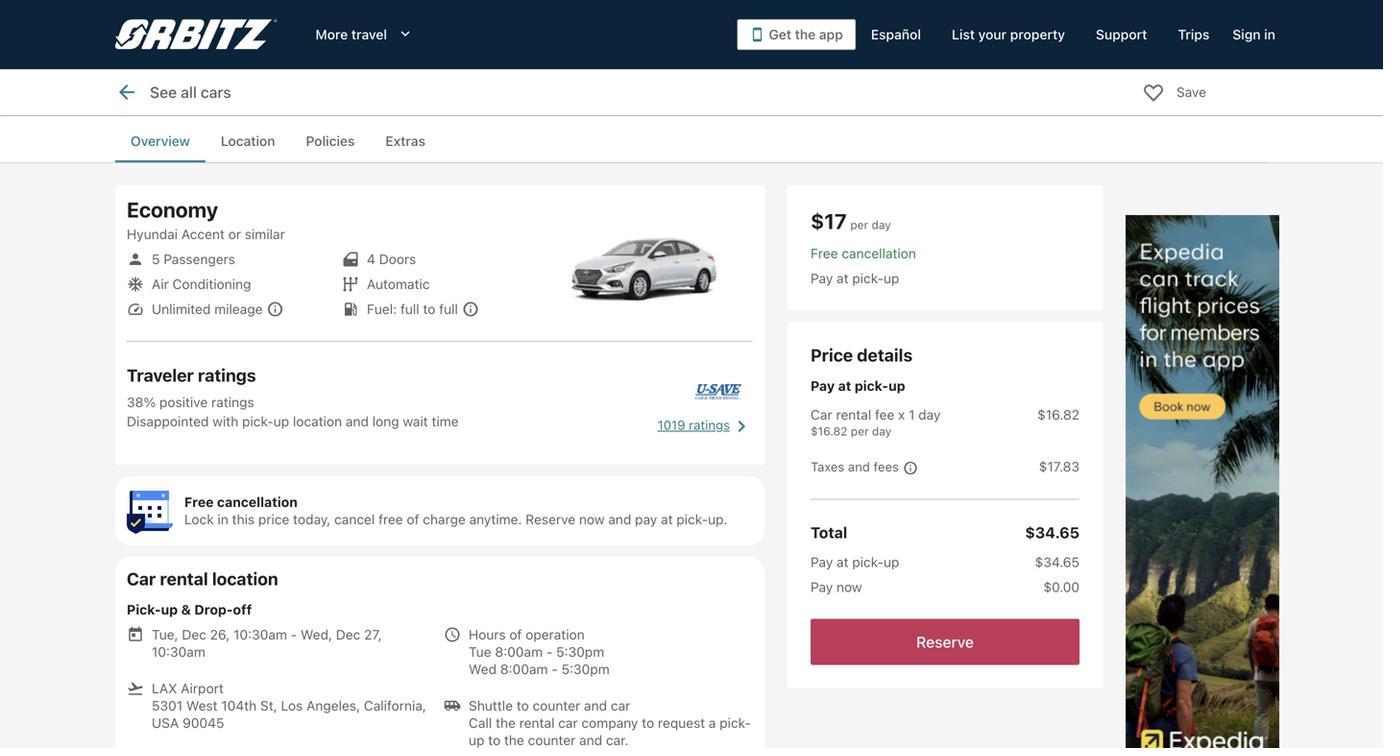 Task type: describe. For each thing, give the bounding box(es) containing it.
list item containing hours of operation
[[444, 627, 753, 679]]

now inside free cancellation lock in this price today, cancel free of charge anytime. reserve now and pay at pick-up.
[[579, 512, 605, 528]]

drop-
[[194, 602, 233, 618]]

small image left 4
[[342, 251, 359, 268]]

price
[[258, 512, 290, 528]]

at inside the free cancellation pay at pick-up
[[837, 271, 849, 286]]

list containing car rental fee x 1 day
[[811, 395, 1080, 476]]

1 dec from the left
[[182, 627, 207, 643]]

rental inside shuttle to counter and car call the rental car company to request a pick- up to the counter and car.
[[520, 716, 555, 731]]

$16.82 per day
[[811, 425, 892, 438]]

details
[[857, 345, 913, 366]]

pick- up car rental fee x 1 day
[[855, 378, 889, 394]]

hours of operation tue 8:00am - 5:30pm wed 8:00am - 5:30pm
[[469, 627, 610, 678]]

and inside taxes and fees button
[[848, 459, 871, 475]]

theme default image for fuel: full to full
[[462, 301, 479, 318]]

list
[[952, 26, 975, 42]]

up up x
[[889, 378, 906, 394]]

1 horizontal spatial 10:30am
[[234, 627, 287, 643]]

taxes and fees button
[[811, 459, 919, 476]]

list your property
[[952, 26, 1066, 42]]

in inside free cancellation lock in this price today, cancel free of charge anytime. reserve now and pay at pick-up.
[[218, 512, 229, 528]]

car for car rental fee x 1 day
[[811, 407, 833, 423]]

list containing overview
[[115, 120, 1269, 162]]

xsmall image
[[899, 461, 919, 476]]

trips link
[[1163, 17, 1226, 52]]

to left request
[[642, 716, 655, 731]]

español
[[871, 26, 922, 42]]

and down company
[[580, 733, 603, 749]]

fuel: full to full button
[[367, 301, 479, 318]]

27,
[[364, 627, 382, 643]]

accent
[[181, 226, 225, 242]]

in inside dropdown button
[[1265, 26, 1276, 42]]

tue,
[[152, 627, 178, 643]]

fees
[[874, 459, 899, 475]]

5301
[[152, 698, 183, 714]]

4
[[367, 251, 376, 267]]

unlimited mileage button
[[152, 301, 284, 318]]

0 vertical spatial 8:00am
[[495, 644, 543, 660]]

fuel: full to full
[[367, 301, 458, 317]]

cancellation for up
[[842, 246, 917, 261]]

similar
[[245, 226, 285, 242]]

extras link
[[370, 120, 441, 162]]

to inside fuel: full to full 'dropdown button'
[[423, 301, 436, 317]]

shuttle
[[469, 698, 513, 714]]

conditioning
[[173, 276, 251, 292]]

trips
[[1179, 26, 1210, 42]]

2 vertical spatial -
[[552, 662, 558, 678]]

unlimited
[[152, 301, 211, 317]]

small image left hours at the left bottom of the page
[[444, 627, 461, 644]]

price details
[[811, 345, 913, 366]]

free for free cancellation pay at pick-up
[[811, 246, 839, 261]]

car for car rental location
[[127, 569, 156, 590]]

pick- inside traveler ratings 38% positive ratings disappointed with pick-up location and long wait time
[[242, 414, 274, 430]]

of inside free cancellation lock in this price today, cancel free of charge anytime. reserve now and pay at pick-up.
[[407, 512, 419, 528]]

travel
[[352, 26, 387, 42]]

of inside hours of operation tue 8:00am - 5:30pm wed 8:00am - 5:30pm
[[510, 627, 522, 643]]

$0.00
[[1044, 580, 1080, 595]]

1
[[909, 407, 915, 423]]

small image inside tue, dec 26, 10:30am - wed, dec 27, 10:30am list item
[[127, 627, 144, 644]]

list containing free cancellation
[[811, 245, 1080, 287]]

extras
[[386, 133, 426, 149]]

4 small image from the top
[[127, 680, 144, 698]]

4 doors
[[367, 251, 416, 267]]

with
[[213, 414, 239, 430]]

u-save rental company image
[[696, 369, 742, 415]]

0 vertical spatial car
[[611, 698, 631, 714]]

call
[[469, 716, 492, 731]]

today,
[[293, 512, 331, 528]]

support link
[[1081, 17, 1163, 52]]

app
[[820, 26, 844, 42]]

car rental location
[[127, 569, 278, 590]]

26,
[[210, 627, 230, 643]]

reserve inside button
[[917, 633, 974, 652]]

tue, dec 26, 10:30am - wed, dec 27, 10:30am list item
[[127, 627, 436, 661]]

$16.82 for $16.82 per day
[[811, 425, 848, 438]]

1 vertical spatial counter
[[528, 733, 576, 749]]

free cancellation pay at pick-up
[[811, 246, 917, 286]]

automatic
[[367, 276, 430, 292]]

reserve inside free cancellation lock in this price today, cancel free of charge anytime. reserve now and pay at pick-up.
[[526, 512, 576, 528]]

Save Economy from U-Save to a trip checkbox
[[1139, 77, 1170, 108]]

104th
[[221, 698, 257, 714]]

list containing pay at pick-up
[[811, 554, 1080, 596]]

taxes and fees
[[811, 459, 899, 475]]

economy hyundai accent or similar
[[127, 197, 285, 242]]

property
[[1011, 26, 1066, 42]]

car.
[[606, 733, 629, 749]]

at down the price
[[839, 378, 852, 394]]

2 pay at pick-up from the top
[[811, 555, 900, 570]]

1 vertical spatial location
[[212, 569, 278, 590]]

cars
[[201, 83, 231, 101]]

the inside "link"
[[795, 26, 816, 42]]

reserve button
[[811, 619, 1080, 666]]

price
[[811, 345, 854, 366]]

all
[[181, 83, 197, 101]]

5 passengers
[[152, 251, 235, 267]]

mileage
[[214, 301, 263, 317]]

rental for fee
[[837, 407, 872, 423]]

car rental fee x 1 day
[[811, 407, 941, 423]]

charge
[[423, 512, 466, 528]]

day for $17
[[872, 218, 892, 232]]

$17.83
[[1040, 459, 1080, 475]]

usa
[[152, 716, 179, 731]]

location
[[221, 133, 275, 149]]

time
[[432, 414, 459, 430]]

up left &
[[161, 602, 178, 618]]

per for $17
[[851, 218, 869, 232]]

list containing tue, dec 26, 10:30am - wed, dec 27, 10:30am
[[127, 627, 436, 744]]

see all cars
[[150, 83, 231, 101]]

pay
[[635, 512, 658, 528]]

get the app
[[769, 26, 844, 42]]

and inside free cancellation lock in this price today, cancel free of charge anytime. reserve now and pay at pick-up.
[[609, 512, 632, 528]]

2 full from the left
[[439, 301, 458, 317]]

air
[[152, 276, 169, 292]]

to down call
[[488, 733, 501, 749]]

unlimited mileage
[[152, 301, 263, 317]]

3 pay from the top
[[811, 555, 833, 570]]

angeles,
[[307, 698, 360, 714]]

economy image
[[550, 220, 742, 318]]

0 vertical spatial counter
[[533, 698, 581, 714]]

pick- up pay now
[[853, 555, 884, 570]]

tue
[[469, 644, 492, 660]]

request
[[658, 716, 705, 731]]

sign
[[1233, 26, 1261, 42]]

up.
[[708, 512, 728, 528]]

policies
[[306, 133, 355, 149]]

pick-
[[127, 602, 161, 618]]

pick- inside free cancellation lock in this price today, cancel free of charge anytime. reserve now and pay at pick-up.
[[677, 512, 708, 528]]

4 pay from the top
[[811, 580, 833, 595]]



Task type: vqa. For each thing, say whether or not it's contained in the screenshot.
taxes and fees button
yes



Task type: locate. For each thing, give the bounding box(es) containing it.
1 vertical spatial the
[[496, 716, 516, 731]]

8:00am right wed
[[501, 662, 548, 678]]

now
[[579, 512, 605, 528], [837, 580, 863, 595]]

day for $16.82
[[873, 425, 892, 438]]

and up company
[[584, 698, 607, 714]]

free inside free cancellation lock in this price today, cancel free of charge anytime. reserve now and pay at pick-up.
[[185, 494, 214, 510]]

rental up &
[[160, 569, 208, 590]]

get the app link
[[738, 19, 856, 50]]

car up company
[[611, 698, 631, 714]]

cancellation up this
[[217, 494, 298, 510]]

st,
[[260, 698, 277, 714]]

1 per from the top
[[851, 218, 869, 232]]

day right 1
[[919, 407, 941, 423]]

cancellation down the $17 per day
[[842, 246, 917, 261]]

up down xsmall image
[[884, 555, 900, 570]]

0 horizontal spatial dec
[[182, 627, 207, 643]]

0 horizontal spatial full
[[401, 301, 420, 317]]

small image down pick-
[[127, 627, 144, 644]]

$16.82 for $16.82
[[1038, 407, 1080, 423]]

1 vertical spatial per
[[851, 425, 869, 438]]

1 horizontal spatial cancellation
[[842, 246, 917, 261]]

pay down $17
[[811, 271, 833, 286]]

pay at pick-up down the price details
[[811, 378, 906, 394]]

1 vertical spatial 8:00am
[[501, 662, 548, 678]]

location
[[293, 414, 342, 430], [212, 569, 278, 590]]

small image left the air
[[127, 276, 144, 293]]

0 vertical spatial now
[[579, 512, 605, 528]]

pay
[[811, 271, 833, 286], [811, 378, 835, 394], [811, 555, 833, 570], [811, 580, 833, 595]]

1 vertical spatial ratings
[[211, 395, 254, 410]]

0 horizontal spatial car
[[127, 569, 156, 590]]

8:00am
[[495, 644, 543, 660], [501, 662, 548, 678]]

of right hours at the left bottom of the page
[[510, 627, 522, 643]]

1 horizontal spatial theme default image
[[462, 301, 479, 318]]

1 vertical spatial rental
[[160, 569, 208, 590]]

ratings for 1019
[[689, 418, 730, 433]]

day
[[872, 218, 892, 232], [919, 407, 941, 423], [873, 425, 892, 438]]

hyundai
[[127, 226, 178, 242]]

1 pay from the top
[[811, 271, 833, 286]]

90045
[[183, 716, 224, 731]]

get
[[769, 26, 792, 42]]

1 vertical spatial day
[[919, 407, 941, 423]]

1 horizontal spatial $16.82
[[1038, 407, 1080, 423]]

pay down the price
[[811, 378, 835, 394]]

wed
[[469, 662, 497, 678]]

0 horizontal spatial free
[[185, 494, 214, 510]]

long
[[373, 414, 399, 430]]

at
[[837, 271, 849, 286], [839, 378, 852, 394], [661, 512, 673, 528], [837, 555, 849, 570]]

0 vertical spatial day
[[872, 218, 892, 232]]

0 vertical spatial cancellation
[[842, 246, 917, 261]]

wed,
[[301, 627, 332, 643]]

1 vertical spatial 10:30am
[[152, 644, 206, 660]]

0 vertical spatial location
[[293, 414, 342, 430]]

air conditioning
[[152, 276, 251, 292]]

pick-
[[853, 271, 884, 286], [855, 378, 889, 394], [242, 414, 274, 430], [677, 512, 708, 528], [853, 555, 884, 570], [720, 716, 751, 731]]

in left this
[[218, 512, 229, 528]]

location link
[[205, 120, 291, 162]]

0 vertical spatial of
[[407, 512, 419, 528]]

theme default image for unlimited mileage
[[267, 301, 284, 318]]

orbitz logo image
[[115, 19, 277, 50]]

up right with
[[274, 414, 289, 430]]

$34.65 inside list
[[1036, 555, 1080, 570]]

per for $16.82
[[851, 425, 869, 438]]

undefined image
[[730, 415, 753, 438]]

1 small image from the top
[[127, 251, 144, 268]]

1 horizontal spatial dec
[[336, 627, 361, 643]]

counter down hours of operation tue 8:00am - 5:30pm wed 8:00am - 5:30pm
[[533, 698, 581, 714]]

1019
[[658, 418, 686, 433]]

wait
[[403, 414, 428, 430]]

cancellation for price
[[217, 494, 298, 510]]

2 pay from the top
[[811, 378, 835, 394]]

pay inside the free cancellation pay at pick-up
[[811, 271, 833, 286]]

see all cars link
[[115, 81, 231, 127]]

full right fuel: at left top
[[439, 301, 458, 317]]

1 horizontal spatial now
[[837, 580, 863, 595]]

free
[[379, 512, 403, 528]]

0 vertical spatial 10:30am
[[234, 627, 287, 643]]

38%
[[127, 395, 156, 410]]

$17
[[811, 209, 847, 234]]

doors
[[379, 251, 416, 267]]

$34.65 for total
[[1026, 524, 1080, 542]]

2 horizontal spatial rental
[[837, 407, 872, 423]]

up inside shuttle to counter and car call the rental car company to request a pick- up to the counter and car.
[[469, 733, 485, 749]]

0 vertical spatial car
[[811, 407, 833, 423]]

0 horizontal spatial in
[[218, 512, 229, 528]]

pick- down the $17 per day
[[853, 271, 884, 286]]

hours
[[469, 627, 506, 643]]

small image left unlimited on the left
[[127, 301, 144, 318]]

8:00am down hours at the left bottom of the page
[[495, 644, 543, 660]]

$17 per day
[[811, 209, 892, 234]]

pay up pay now
[[811, 555, 833, 570]]

cancel
[[334, 512, 375, 528]]

free
[[811, 246, 839, 261], [185, 494, 214, 510]]

theme default image right "mileage"
[[267, 301, 284, 318]]

2 vertical spatial ratings
[[689, 418, 730, 433]]

0 vertical spatial -
[[291, 627, 297, 643]]

overview link
[[115, 120, 205, 162]]

0 vertical spatial ratings
[[198, 365, 256, 386]]

directional image
[[115, 81, 138, 104]]

0 horizontal spatial rental
[[160, 569, 208, 590]]

to right shuttle
[[517, 698, 529, 714]]

operation
[[526, 627, 585, 643]]

list item containing shuttle to counter and car
[[444, 698, 753, 749]]

small image
[[127, 251, 144, 268], [127, 301, 144, 318], [127, 627, 144, 644], [127, 680, 144, 698]]

small image left lax
[[127, 680, 144, 698]]

pay down 'total'
[[811, 580, 833, 595]]

0 vertical spatial in
[[1265, 26, 1276, 42]]

1 theme default image from the left
[[267, 301, 284, 318]]

list item containing lax airport
[[127, 680, 436, 732]]

counter
[[533, 698, 581, 714], [528, 733, 576, 749]]

0 horizontal spatial $16.82
[[811, 425, 848, 438]]

0 vertical spatial the
[[795, 26, 816, 42]]

0 vertical spatial per
[[851, 218, 869, 232]]

pick- right with
[[242, 414, 274, 430]]

1 vertical spatial in
[[218, 512, 229, 528]]

of
[[407, 512, 419, 528], [510, 627, 522, 643]]

10:30am down tue,
[[152, 644, 206, 660]]

location left long
[[293, 414, 342, 430]]

to down automatic
[[423, 301, 436, 317]]

1019 ratings button
[[658, 415, 753, 438]]

at up pay now
[[837, 555, 849, 570]]

español button
[[856, 17, 937, 52]]

free for free cancellation lock in this price today, cancel free of charge anytime. reserve now and pay at pick-up.
[[185, 494, 214, 510]]

list
[[115, 120, 1269, 162], [811, 245, 1080, 287], [811, 395, 1080, 476], [811, 554, 1080, 596], [127, 627, 436, 744], [444, 627, 753, 749]]

rental for location
[[160, 569, 208, 590]]

1 vertical spatial car
[[559, 716, 578, 731]]

1 horizontal spatial free
[[811, 246, 839, 261]]

0 horizontal spatial now
[[579, 512, 605, 528]]

up down the $17 per day
[[884, 271, 900, 286]]

2 vertical spatial the
[[504, 733, 525, 749]]

car
[[611, 698, 631, 714], [559, 716, 578, 731]]

per inside the $17 per day
[[851, 218, 869, 232]]

at down the $17 per day
[[837, 271, 849, 286]]

0 horizontal spatial 10:30am
[[152, 644, 206, 660]]

sign in button
[[1226, 17, 1284, 52]]

list item for hours of operation
[[444, 698, 753, 749]]

fuel:
[[367, 301, 397, 317]]

1 full from the left
[[401, 301, 420, 317]]

1 horizontal spatial car
[[611, 698, 631, 714]]

at right pay
[[661, 512, 673, 528]]

list containing hours of operation
[[444, 627, 753, 749]]

1 vertical spatial car
[[127, 569, 156, 590]]

west
[[186, 698, 218, 714]]

and left fees
[[848, 459, 871, 475]]

lock
[[185, 512, 214, 528]]

theme default image
[[267, 301, 284, 318], [462, 301, 479, 318]]

dec
[[182, 627, 207, 643], [336, 627, 361, 643]]

and left pay
[[609, 512, 632, 528]]

$34.65 for pay at pick-up
[[1036, 555, 1080, 570]]

dec down the pick-up & drop-off
[[182, 627, 207, 643]]

fee
[[875, 407, 895, 423]]

day inside the $17 per day
[[872, 218, 892, 232]]

ratings
[[198, 365, 256, 386], [211, 395, 254, 410], [689, 418, 730, 433]]

your
[[979, 26, 1007, 42]]

0 vertical spatial rental
[[837, 407, 872, 423]]

small image left fuel: at left top
[[342, 301, 359, 318]]

small image
[[342, 251, 359, 268], [127, 276, 144, 293], [342, 276, 359, 293], [342, 301, 359, 318], [444, 627, 461, 644], [444, 698, 461, 715]]

pick- right a
[[720, 716, 751, 731]]

2 vertical spatial rental
[[520, 716, 555, 731]]

1 vertical spatial -
[[547, 644, 553, 660]]

positive
[[160, 395, 208, 410]]

this
[[232, 512, 255, 528]]

10:30am
[[234, 627, 287, 643], [152, 644, 206, 660]]

up
[[884, 271, 900, 286], [889, 378, 906, 394], [274, 414, 289, 430], [884, 555, 900, 570], [161, 602, 178, 618], [469, 733, 485, 749]]

pay now
[[811, 580, 863, 595]]

small image left automatic
[[342, 276, 359, 293]]

tue, dec 26, 10:30am - wed, dec 27, 10:30am
[[152, 627, 382, 660]]

support
[[1097, 26, 1148, 42]]

1 vertical spatial $16.82
[[811, 425, 848, 438]]

1 vertical spatial reserve
[[917, 633, 974, 652]]

see
[[150, 83, 177, 101]]

list item
[[444, 627, 753, 679], [127, 680, 436, 732], [444, 698, 753, 749]]

0 horizontal spatial of
[[407, 512, 419, 528]]

rental right call
[[520, 716, 555, 731]]

&
[[181, 602, 191, 618]]

cancellation inside free cancellation lock in this price today, cancel free of charge anytime. reserve now and pay at pick-up.
[[217, 494, 298, 510]]

0 horizontal spatial reserve
[[526, 512, 576, 528]]

cancellation inside the free cancellation pay at pick-up
[[842, 246, 917, 261]]

off
[[233, 602, 252, 618]]

pick- inside shuttle to counter and car call the rental car company to request a pick- up to the counter and car.
[[720, 716, 751, 731]]

now down 'total'
[[837, 580, 863, 595]]

counter left car.
[[528, 733, 576, 749]]

0 vertical spatial 5:30pm
[[557, 644, 605, 660]]

location inside traveler ratings 38% positive ratings disappointed with pick-up location and long wait time
[[293, 414, 342, 430]]

per down car rental fee x 1 day
[[851, 425, 869, 438]]

traveler
[[127, 365, 194, 386]]

pick- inside the free cancellation pay at pick-up
[[853, 271, 884, 286]]

1 vertical spatial $34.65
[[1036, 555, 1080, 570]]

at inside free cancellation lock in this price today, cancel free of charge anytime. reserve now and pay at pick-up.
[[661, 512, 673, 528]]

more travel
[[316, 26, 387, 42]]

per right $17
[[851, 218, 869, 232]]

2 vertical spatial day
[[873, 425, 892, 438]]

1 vertical spatial cancellation
[[217, 494, 298, 510]]

10:30am down off on the left bottom of the page
[[234, 627, 287, 643]]

in right sign
[[1265, 26, 1276, 42]]

theme default image right fuel: full to full
[[462, 301, 479, 318]]

small image left 5
[[127, 251, 144, 268]]

up inside the free cancellation pay at pick-up
[[884, 271, 900, 286]]

free up lock
[[185, 494, 214, 510]]

1 horizontal spatial of
[[510, 627, 522, 643]]

car up '$16.82 per day'
[[811, 407, 833, 423]]

anytime.
[[470, 512, 522, 528]]

cancellation
[[842, 246, 917, 261], [217, 494, 298, 510]]

up inside traveler ratings 38% positive ratings disappointed with pick-up location and long wait time
[[274, 414, 289, 430]]

and inside traveler ratings 38% positive ratings disappointed with pick-up location and long wait time
[[346, 414, 369, 430]]

passengers
[[164, 251, 235, 267]]

economy
[[127, 197, 218, 222]]

0 vertical spatial $16.82
[[1038, 407, 1080, 423]]

2 theme default image from the left
[[462, 301, 479, 318]]

1 horizontal spatial reserve
[[917, 633, 974, 652]]

lax
[[152, 681, 177, 697]]

and left long
[[346, 414, 369, 430]]

up down call
[[469, 733, 485, 749]]

1 vertical spatial free
[[185, 494, 214, 510]]

small image left shuttle
[[444, 698, 461, 715]]

california,
[[364, 698, 427, 714]]

day down fee
[[873, 425, 892, 438]]

0 vertical spatial free
[[811, 246, 839, 261]]

pick- right pay
[[677, 512, 708, 528]]

- inside tue, dec 26, 10:30am - wed, dec 27, 10:30am
[[291, 627, 297, 643]]

dec left 27,
[[336, 627, 361, 643]]

1 horizontal spatial location
[[293, 414, 342, 430]]

pay at pick-up up pay now
[[811, 555, 900, 570]]

more travel button
[[300, 17, 430, 52]]

free inside the free cancellation pay at pick-up
[[811, 246, 839, 261]]

now left pay
[[579, 512, 605, 528]]

2 small image from the top
[[127, 301, 144, 318]]

1 horizontal spatial rental
[[520, 716, 555, 731]]

car up pick-
[[127, 569, 156, 590]]

of right free
[[407, 512, 419, 528]]

1 vertical spatial now
[[837, 580, 863, 595]]

3 small image from the top
[[127, 627, 144, 644]]

1 vertical spatial of
[[510, 627, 522, 643]]

ratings for traveler
[[198, 365, 256, 386]]

0 horizontal spatial car
[[559, 716, 578, 731]]

1 pay at pick-up from the top
[[811, 378, 906, 394]]

1 horizontal spatial in
[[1265, 26, 1276, 42]]

policies link
[[291, 120, 370, 162]]

1 vertical spatial 5:30pm
[[562, 662, 610, 678]]

airport
[[181, 681, 224, 697]]

0 horizontal spatial cancellation
[[217, 494, 298, 510]]

0 vertical spatial pay at pick-up
[[811, 378, 906, 394]]

full down automatic
[[401, 301, 420, 317]]

total
[[811, 524, 848, 542]]

2 dec from the left
[[336, 627, 361, 643]]

free cancellation lock in this price today, cancel free of charge anytime. reserve now and pay at pick-up.
[[185, 494, 728, 528]]

2 per from the top
[[851, 425, 869, 438]]

rental up '$16.82 per day'
[[837, 407, 872, 423]]

in
[[1265, 26, 1276, 42], [218, 512, 229, 528]]

lax airport 5301 west 104th st, los angeles, california, usa 90045
[[152, 681, 427, 731]]

0 horizontal spatial theme default image
[[267, 301, 284, 318]]

ratings inside button
[[689, 418, 730, 433]]

list item for tue, dec 26, 10:30am - wed, dec 27, 10:30am
[[127, 680, 436, 732]]

list your property link
[[937, 17, 1081, 52]]

1019 ratings
[[658, 418, 730, 433]]

1 vertical spatial pay at pick-up
[[811, 555, 900, 570]]

location up off on the left bottom of the page
[[212, 569, 278, 590]]

1 horizontal spatial car
[[811, 407, 833, 423]]

free down $17
[[811, 246, 839, 261]]

to
[[423, 301, 436, 317], [517, 698, 529, 714], [642, 716, 655, 731], [488, 733, 501, 749]]

download the app button image
[[750, 27, 765, 42]]

car left company
[[559, 716, 578, 731]]

day up the free cancellation pay at pick-up
[[872, 218, 892, 232]]

and
[[346, 414, 369, 430], [848, 459, 871, 475], [609, 512, 632, 528], [584, 698, 607, 714], [580, 733, 603, 749]]

taxes
[[811, 459, 845, 475]]

$34.65
[[1026, 524, 1080, 542], [1036, 555, 1080, 570]]

$16.82 up taxes
[[811, 425, 848, 438]]

0 horizontal spatial location
[[212, 569, 278, 590]]

0 vertical spatial reserve
[[526, 512, 576, 528]]

disappointed
[[127, 414, 209, 430]]

$16.82 up '$17.83'
[[1038, 407, 1080, 423]]

0 vertical spatial $34.65
[[1026, 524, 1080, 542]]

1 horizontal spatial full
[[439, 301, 458, 317]]

company
[[582, 716, 639, 731]]

rental
[[837, 407, 872, 423], [160, 569, 208, 590], [520, 716, 555, 731]]



